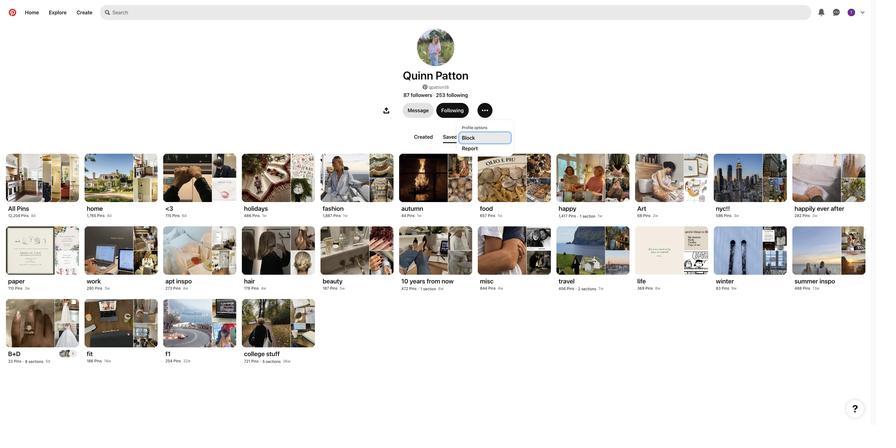 Task type: vqa. For each thing, say whether or not it's contained in the screenshot.


Task type: locate. For each thing, give the bounding box(es) containing it.
allpins image
[[6, 154, 42, 202], [15, 154, 51, 202], [24, 154, 61, 202], [34, 154, 70, 202], [43, 154, 79, 202]]

0 horizontal spatial 1
[[421, 287, 422, 292]]

apt inspo image
[[212, 227, 236, 251], [212, 251, 236, 275]]

following
[[447, 92, 468, 98]]

1,887
[[323, 214, 332, 218]]

pins right 33
[[14, 359, 21, 364]]

14w
[[104, 359, 111, 364]]

2 4w from the left
[[261, 286, 266, 291]]

1 4w from the left
[[183, 286, 188, 291]]

· inside college stuff 721 pins · 5 sections 36w
[[260, 359, 261, 364]]

4w inside hair 178 pins 4w
[[261, 286, 266, 291]]

pins inside apt inspo 273 pins 4w
[[173, 286, 181, 291]]

1 vertical spatial section
[[424, 287, 436, 292]]

1 vertical spatial nyc!! image
[[763, 178, 787, 202]]

1 down years
[[421, 287, 422, 292]]

4d right 12,204
[[31, 214, 36, 218]]

2 home image from the top
[[134, 178, 158, 202]]

<3 image
[[212, 154, 236, 178], [212, 178, 236, 202]]

1w for fashion
[[343, 214, 348, 218]]

3w inside paper 110 pins 3w
[[25, 286, 30, 291]]

4w for hair
[[261, 286, 266, 291]]

nyc!! image
[[763, 154, 787, 178], [763, 178, 787, 202]]

inspo for apt inspo
[[176, 278, 192, 285]]

2 f1 image from the top
[[212, 324, 236, 348]]

sections right 8
[[29, 360, 43, 364]]

fit image
[[134, 300, 158, 323], [134, 324, 158, 348]]

following
[[442, 108, 464, 113]]

0 vertical spatial hair image
[[291, 227, 315, 251]]

0 vertical spatial 1
[[580, 214, 582, 219]]

2 b+d image from the top
[[55, 324, 79, 348]]

2 autumn image from the top
[[449, 178, 473, 202]]

inspo inside summer inspo 488 pins 13w
[[820, 278, 836, 285]]

pins inside beauty 187 pins 5w
[[330, 286, 338, 291]]

1 vertical spatial misc image
[[527, 251, 551, 275]]

2 <3 image from the top
[[212, 178, 236, 202]]

pins right 369 at right bottom
[[646, 286, 653, 291]]

1 autumn image from the top
[[449, 154, 473, 178]]

1 right 1,417
[[580, 214, 582, 219]]

pins inside travel 456 pins · 2 sections 7w
[[567, 287, 575, 291]]

2 inspo from the left
[[820, 278, 836, 285]]

pins down happily
[[803, 214, 811, 218]]

5d
[[46, 359, 50, 364]]

3w down ever
[[813, 214, 818, 218]]

saved link
[[441, 132, 460, 143]]

pins down paper
[[15, 286, 22, 291]]

beauty
[[323, 278, 343, 285]]

1 vertical spatial holidays image
[[291, 178, 315, 202]]

2 college stuff image from the top
[[291, 324, 315, 348]]

options
[[475, 126, 488, 130]]

pins inside paper 110 pins 3w
[[15, 286, 22, 291]]

1 horizontal spatial section
[[583, 214, 596, 219]]

2 4d from the left
[[107, 214, 112, 218]]

college stuff image
[[291, 300, 315, 323], [291, 324, 315, 348]]

· down years
[[418, 286, 419, 292]]

2 work image from the top
[[134, 251, 158, 275]]

4w right '273'
[[183, 286, 188, 291]]

work
[[87, 278, 101, 285]]

· left 253
[[434, 93, 435, 98]]

0 vertical spatial nyc!! image
[[763, 154, 787, 178]]

pins down happy
[[569, 214, 576, 219]]

1 vertical spatial work image
[[134, 251, 158, 275]]

pins right the 586
[[725, 214, 732, 218]]

1 beauty image from the top
[[370, 227, 394, 251]]

115
[[166, 214, 171, 218]]

1w inside holidays 486 pins 1w
[[262, 214, 267, 218]]

inspo
[[176, 278, 192, 285], [820, 278, 836, 285]]

844
[[480, 286, 488, 291]]

pins right 456 at the right bottom of the page
[[567, 287, 575, 291]]

1 apt inspo image from the top
[[212, 227, 236, 251]]

sections down stuff in the bottom left of the page
[[266, 360, 281, 364]]

happy
[[559, 205, 577, 212]]

657
[[480, 214, 487, 218]]

2 hair image from the top
[[291, 251, 315, 275]]

pins down the college
[[251, 359, 259, 364]]

0 vertical spatial fit image
[[134, 300, 158, 323]]

qpatton18
[[429, 85, 449, 90]]

fit
[[87, 351, 93, 358]]

3w inside happily ever after 282 pins 3w
[[813, 214, 818, 218]]

3w for work
[[105, 286, 110, 291]]

pins inside holidays 486 pins 1w
[[252, 214, 260, 218]]

0 vertical spatial b+d image
[[55, 300, 79, 323]]

3w right 280
[[105, 286, 110, 291]]

0 vertical spatial holidays image
[[291, 154, 315, 178]]

paper image
[[55, 227, 79, 251], [55, 251, 79, 275]]

happily ever after 282 pins 3w
[[795, 205, 845, 218]]

2 food image from the top
[[527, 178, 551, 202]]

pins inside fashion 1,887 pins 1w
[[334, 214, 341, 218]]

travel image
[[606, 227, 630, 251], [606, 251, 630, 275]]

0 horizontal spatial 4d
[[31, 214, 36, 218]]

happy image
[[606, 154, 630, 178], [606, 178, 630, 202]]

1 <3 image from the top
[[212, 154, 236, 178]]

4w inside the misc 844 pins 4w
[[498, 286, 504, 291]]

food image
[[527, 154, 551, 178], [527, 178, 551, 202]]

3w inside nyc!! 586 pins 3w
[[734, 214, 740, 218]]

pins inside the misc 844 pins 4w
[[489, 286, 496, 291]]

1 inspo from the left
[[176, 278, 192, 285]]

3 4w from the left
[[498, 286, 504, 291]]

3w
[[734, 214, 740, 218], [813, 214, 818, 218], [25, 286, 30, 291], [105, 286, 110, 291]]

· inside 10 years from now 472 pins · 1 section 6w
[[418, 286, 419, 292]]

187
[[323, 286, 329, 291]]

1 fashion image from the top
[[370, 154, 394, 178]]

4d
[[31, 214, 36, 218], [107, 214, 112, 218]]

· left 5 at left bottom
[[260, 359, 261, 364]]

369
[[638, 286, 645, 291]]

1 misc image from the top
[[527, 227, 551, 251]]

1 horizontal spatial inspo
[[820, 278, 836, 285]]

1 home image from the top
[[134, 154, 158, 178]]

travel 456 pins · 2 sections 7w
[[559, 278, 604, 292]]

1 vertical spatial 10 years from now image
[[449, 251, 473, 275]]

1,417
[[559, 214, 568, 219]]

qpatton18 image
[[417, 29, 455, 66]]

1 f1 image from the top
[[212, 300, 236, 323]]

3w down paper
[[25, 286, 30, 291]]

2 happy image from the top
[[606, 178, 630, 202]]

happily ever after image
[[842, 154, 866, 178], [842, 178, 866, 202]]

pins inside summer inspo 488 pins 13w
[[803, 286, 811, 291]]

8
[[25, 360, 27, 364]]

0 vertical spatial f1 image
[[212, 300, 236, 323]]

pins right 254
[[174, 359, 181, 364]]

1 vertical spatial beauty image
[[370, 251, 394, 275]]

autumn 44 pins 1w
[[402, 205, 423, 218]]

food 657 pins 1w
[[480, 205, 503, 218]]

· right 1,417
[[578, 214, 579, 219]]

inspo right apt
[[176, 278, 192, 285]]

summer inspo image
[[842, 227, 866, 251], [842, 251, 866, 275]]

1 vertical spatial happy image
[[606, 178, 630, 202]]

8w
[[656, 286, 661, 291]]

83
[[716, 286, 721, 291]]

1 vertical spatial f1 image
[[212, 324, 236, 348]]

winter image
[[763, 227, 787, 251], [763, 251, 787, 275]]

· left 2
[[576, 286, 577, 292]]

happily
[[795, 205, 816, 212]]

273
[[166, 286, 172, 291]]

quinn patton
[[403, 69, 469, 82]]

1 vertical spatial art image
[[685, 178, 709, 202]]

0 vertical spatial art image
[[685, 154, 709, 178]]

·
[[434, 93, 435, 98], [578, 214, 579, 219], [418, 286, 419, 292], [576, 286, 577, 292], [23, 359, 24, 364], [260, 359, 261, 364]]

1 nyc!! image from the top
[[763, 154, 787, 178]]

10 years from now image
[[449, 227, 473, 251], [449, 251, 473, 275]]

1w inside fashion 1,887 pins 1w
[[343, 214, 348, 218]]

1 horizontal spatial 1
[[580, 214, 582, 219]]

1 holidays image from the top
[[291, 154, 315, 178]]

0 vertical spatial 10 years from now image
[[449, 227, 473, 251]]

pins right 844
[[489, 286, 496, 291]]

1 4d from the left
[[31, 214, 36, 218]]

1 vertical spatial apt inspo image
[[212, 251, 236, 275]]

pins right 657 at the right of page
[[488, 214, 496, 218]]

inspo inside apt inspo 273 pins 4w
[[176, 278, 192, 285]]

10 years from now 472 pins · 1 section 6w
[[402, 278, 454, 292]]

section down "from"
[[424, 287, 436, 292]]

pins right '115'
[[172, 214, 180, 218]]

0 vertical spatial winter image
[[763, 227, 787, 251]]

autumn image
[[449, 154, 473, 178], [449, 178, 473, 202]]

2 holidays image from the top
[[291, 178, 315, 202]]

art image
[[685, 154, 709, 178], [685, 178, 709, 202]]

10
[[402, 278, 409, 285]]

1 horizontal spatial 4w
[[261, 286, 266, 291]]

inspo right summer
[[820, 278, 836, 285]]

1w
[[262, 214, 267, 218], [343, 214, 348, 218], [417, 214, 422, 218], [498, 214, 503, 218], [598, 214, 603, 219]]

4w inside apt inspo 273 pins 4w
[[183, 286, 188, 291]]

0 vertical spatial section
[[583, 214, 596, 219]]

pins right 186
[[94, 359, 102, 364]]

sections right 2
[[582, 287, 597, 292]]

pins down 'home'
[[97, 214, 105, 218]]

2 fit image from the top
[[134, 324, 158, 348]]

0 horizontal spatial section
[[424, 287, 436, 292]]

home
[[25, 10, 39, 15]]

1 winter image from the top
[[763, 227, 787, 251]]

0 vertical spatial apt inspo image
[[212, 227, 236, 251]]

pins right 12,204
[[21, 214, 29, 218]]

beauty image
[[370, 227, 394, 251], [370, 251, 394, 275]]

pins inside art 68 pins 2w
[[644, 214, 651, 218]]

0 horizontal spatial sections
[[29, 360, 43, 364]]

1 vertical spatial b+d image
[[55, 324, 79, 348]]

pins right '472'
[[409, 287, 417, 291]]

1w for autumn
[[417, 214, 422, 218]]

1
[[580, 214, 582, 219], [421, 287, 422, 292]]

1 vertical spatial home image
[[134, 178, 158, 202]]

586
[[716, 214, 724, 218]]

486
[[244, 214, 251, 218]]

4w right 178
[[261, 286, 266, 291]]

pins inside work 280 pins 3w
[[95, 286, 102, 291]]

1 inside 10 years from now 472 pins · 1 section 6w
[[421, 287, 422, 292]]

pins down summer
[[803, 286, 811, 291]]

1,765
[[87, 214, 96, 218]]

home image
[[134, 154, 158, 178], [134, 178, 158, 202]]

1 horizontal spatial sections
[[266, 360, 281, 364]]

1 vertical spatial 1
[[421, 287, 422, 292]]

fashion image
[[370, 154, 394, 178], [370, 178, 394, 202]]

0 vertical spatial beauty image
[[370, 227, 394, 251]]

created link
[[412, 132, 436, 142]]

0 vertical spatial life image
[[685, 227, 709, 251]]

explore link
[[44, 5, 72, 20]]

· inside happy 1,417 pins · 1 section 1w
[[578, 214, 579, 219]]

4w right 844
[[498, 286, 504, 291]]

4 allpins image from the left
[[34, 154, 70, 202]]

pins right 178
[[251, 286, 259, 291]]

winter
[[716, 278, 734, 285]]

2 allpins image from the left
[[15, 154, 51, 202]]

1 vertical spatial <3 image
[[212, 178, 236, 202]]

home link
[[20, 5, 44, 20]]

pins inside 33 pins · 8 sections 5d
[[14, 359, 21, 364]]

izzy gray image
[[69, 350, 77, 358]]

0 vertical spatial work image
[[134, 227, 158, 251]]

life 369 pins 8w
[[638, 278, 661, 291]]

pins right 83
[[722, 286, 730, 291]]

pins down beauty
[[330, 286, 338, 291]]

create link
[[72, 5, 97, 20]]

pins right 280
[[95, 286, 102, 291]]

0 vertical spatial happily ever after image
[[842, 154, 866, 178]]

1 vertical spatial hair image
[[291, 251, 315, 275]]

1 b+d image from the top
[[55, 300, 79, 323]]

ever
[[817, 205, 830, 212]]

section right 1,417
[[583, 214, 596, 219]]

1 vertical spatial autumn image
[[449, 178, 473, 202]]

0 vertical spatial happy image
[[606, 154, 630, 178]]

0 horizontal spatial 4w
[[183, 286, 188, 291]]

0 vertical spatial food image
[[527, 154, 551, 178]]

section inside 10 years from now 472 pins · 1 section 6w
[[424, 287, 436, 292]]

9w
[[732, 286, 737, 291]]

2 fashion image from the top
[[370, 178, 394, 202]]

pins inside <3 115 pins 6d
[[172, 214, 180, 218]]

1 vertical spatial life image
[[685, 251, 709, 275]]

3w inside work 280 pins 3w
[[105, 286, 110, 291]]

1 vertical spatial food image
[[527, 178, 551, 202]]

0 vertical spatial misc image
[[527, 227, 551, 251]]

1 vertical spatial fashion image
[[370, 178, 394, 202]]

4d right the "1,765"
[[107, 214, 112, 218]]

holidays image
[[291, 154, 315, 178], [291, 178, 315, 202]]

0 horizontal spatial inspo
[[176, 278, 192, 285]]

b+d image
[[55, 300, 79, 323], [55, 324, 79, 348]]

pins inside 'autumn 44 pins 1w'
[[408, 214, 415, 218]]

0 vertical spatial paper image
[[55, 227, 79, 251]]

12,204
[[8, 214, 20, 218]]

2 horizontal spatial sections
[[582, 287, 597, 292]]

hair image
[[291, 227, 315, 251], [291, 251, 315, 275]]

sections inside college stuff 721 pins · 5 sections 36w
[[266, 360, 281, 364]]

life image
[[685, 227, 709, 251], [685, 251, 709, 275]]

0 vertical spatial summer inspo image
[[842, 227, 866, 251]]

0 vertical spatial home image
[[134, 154, 158, 178]]

1 allpins image from the left
[[6, 154, 42, 202]]

3w right the 586
[[734, 214, 740, 218]]

pins right 44
[[408, 214, 415, 218]]

1 vertical spatial fit image
[[134, 324, 158, 348]]

pins inside 10 years from now 472 pins · 1 section 6w
[[409, 287, 417, 291]]

2 horizontal spatial 4w
[[498, 286, 504, 291]]

2 apt inspo image from the top
[[212, 251, 236, 275]]

pins right the 68
[[644, 214, 651, 218]]

summer inspo 488 pins 13w
[[795, 278, 836, 291]]

2 misc image from the top
[[527, 251, 551, 275]]

pins inside fit 186 pins 14w
[[94, 359, 102, 364]]

diana menser image
[[64, 350, 72, 358]]

misc image
[[527, 227, 551, 251], [527, 251, 551, 275]]

4d inside home 1,765 pins 4d
[[107, 214, 112, 218]]

0 vertical spatial <3 image
[[212, 154, 236, 178]]

1w inside 'autumn 44 pins 1w'
[[417, 214, 422, 218]]

2 travel image from the top
[[606, 251, 630, 275]]

pins right '273'
[[173, 286, 181, 291]]

1 vertical spatial summer inspo image
[[842, 251, 866, 275]]

488
[[795, 286, 802, 291]]

254
[[166, 359, 173, 364]]

1 vertical spatial paper image
[[55, 251, 79, 275]]

pins inside happily ever after 282 pins 3w
[[803, 214, 811, 218]]

patton
[[436, 69, 469, 82]]

0 vertical spatial autumn image
[[449, 154, 473, 178]]

sections
[[582, 287, 597, 292], [29, 360, 43, 364], [266, 360, 281, 364]]

1 vertical spatial travel image
[[606, 251, 630, 275]]

pins down the holidays
[[252, 214, 260, 218]]

0 vertical spatial fashion image
[[370, 154, 394, 178]]

1 vertical spatial happily ever after image
[[842, 178, 866, 202]]

fashion
[[323, 205, 344, 212]]

block menu item
[[460, 133, 511, 143]]

1 horizontal spatial 4d
[[107, 214, 112, 218]]

2w
[[653, 214, 658, 218]]

1 vertical spatial college stuff image
[[291, 324, 315, 348]]

1w for food
[[498, 214, 503, 218]]

college stuff 721 pins · 5 sections 36w
[[244, 351, 291, 364]]

0 vertical spatial travel image
[[606, 227, 630, 251]]

work image
[[134, 227, 158, 251], [134, 251, 158, 275]]

pins inside winter 83 pins 9w
[[722, 286, 730, 291]]

1w inside food 657 pins 1w
[[498, 214, 503, 218]]

section
[[583, 214, 596, 219], [424, 287, 436, 292]]

3w for paper
[[25, 286, 30, 291]]

f1 image
[[212, 300, 236, 323], [212, 324, 236, 348]]

1 summer inspo image from the top
[[842, 227, 866, 251]]

1 vertical spatial winter image
[[763, 251, 787, 275]]

456
[[559, 287, 566, 291]]

0 vertical spatial college stuff image
[[291, 300, 315, 323]]

fashion 1,887 pins 1w
[[323, 205, 348, 218]]

pins down fashion
[[334, 214, 341, 218]]



Task type: describe. For each thing, give the bounding box(es) containing it.
create
[[77, 10, 92, 15]]

home
[[87, 205, 103, 212]]

280
[[87, 286, 94, 291]]

travel
[[559, 278, 575, 285]]

2 winter image from the top
[[763, 251, 787, 275]]

art 68 pins 2w
[[638, 205, 658, 218]]

life
[[638, 278, 646, 285]]

44
[[402, 214, 406, 218]]

7w
[[599, 287, 604, 291]]

282
[[795, 214, 802, 218]]

stuff
[[266, 351, 280, 358]]

report
[[462, 146, 478, 151]]

all pins 12,204 pins 4d
[[8, 205, 36, 218]]

33 pins · 8 sections 5d
[[8, 359, 50, 364]]

sections inside travel 456 pins · 2 sections 7w
[[582, 287, 597, 292]]

4d inside all pins 12,204 pins 4d
[[31, 214, 36, 218]]

b+d
[[8, 351, 20, 358]]

6w
[[439, 287, 444, 291]]

1 hair image from the top
[[291, 227, 315, 251]]

pins inside hair 178 pins 4w
[[251, 286, 259, 291]]

2 10 years from now image from the top
[[449, 251, 473, 275]]

apt inspo 273 pins 4w
[[166, 278, 192, 291]]

1 college stuff image from the top
[[291, 300, 315, 323]]

· inside travel 456 pins · 2 sections 7w
[[576, 286, 577, 292]]

2 happily ever after image from the top
[[842, 178, 866, 202]]

holidays 486 pins 1w
[[244, 205, 268, 218]]

1 food image from the top
[[527, 154, 551, 178]]

now
[[442, 278, 454, 285]]

beauty 187 pins 5w
[[323, 278, 345, 291]]

pins right all
[[17, 205, 29, 212]]

section inside happy 1,417 pins · 1 section 1w
[[583, 214, 596, 219]]

68
[[638, 214, 643, 218]]

186
[[87, 359, 93, 364]]

following button
[[437, 103, 469, 118]]

1 paper image from the top
[[55, 227, 79, 251]]

· left 8
[[23, 359, 24, 364]]

3 allpins image from the left
[[24, 154, 61, 202]]

holidays
[[244, 205, 268, 212]]

work 280 pins 3w
[[87, 278, 110, 291]]

saved
[[443, 134, 458, 140]]

happy 1,417 pins · 1 section 1w
[[559, 205, 603, 219]]

inspo for summer inspo
[[820, 278, 836, 285]]

hair 178 pins 4w
[[244, 278, 266, 291]]

1 happy image from the top
[[606, 154, 630, 178]]

1 work image from the top
[[134, 227, 158, 251]]

profile
[[462, 126, 474, 130]]

quinn patton image
[[59, 350, 67, 358]]

message
[[408, 108, 429, 113]]

2 nyc!! image from the top
[[763, 178, 787, 202]]

message button
[[403, 103, 434, 118]]

5
[[263, 360, 265, 364]]

autumn
[[402, 205, 423, 212]]

2 art image from the top
[[685, 178, 709, 202]]

253
[[436, 92, 446, 98]]

created
[[414, 134, 433, 140]]

nyc!! 586 pins 3w
[[716, 205, 740, 218]]

1 fit image from the top
[[134, 300, 158, 323]]

110
[[8, 286, 14, 291]]

1 life image from the top
[[685, 227, 709, 251]]

1 happily ever after image from the top
[[842, 154, 866, 178]]

misc
[[480, 278, 494, 285]]

1 travel image from the top
[[606, 227, 630, 251]]

pins inside home 1,765 pins 4d
[[97, 214, 105, 218]]

1w inside happy 1,417 pins · 1 section 1w
[[598, 214, 603, 219]]

87
[[404, 92, 410, 98]]

1 art image from the top
[[685, 154, 709, 178]]

home 1,765 pins 4d
[[87, 205, 112, 218]]

winter 83 pins 9w
[[716, 278, 737, 291]]

pins inside food 657 pins 1w
[[488, 214, 496, 218]]

college
[[244, 351, 265, 358]]

pins inside life 369 pins 8w
[[646, 286, 653, 291]]

f1 254 pins 32w
[[166, 351, 191, 364]]

paper 110 pins 3w
[[8, 278, 30, 291]]

178
[[244, 286, 250, 291]]

f1
[[166, 351, 171, 358]]

721
[[244, 359, 250, 364]]

profile options element
[[460, 123, 511, 154]]

followers
[[411, 92, 433, 98]]

profile options
[[462, 126, 488, 130]]

pinterest image
[[423, 85, 428, 90]]

pins inside f1 254 pins 32w
[[174, 359, 181, 364]]

· inside "87 followers · 253 following"
[[434, 93, 435, 98]]

pins inside college stuff 721 pins · 5 sections 36w
[[251, 359, 259, 364]]

all
[[8, 205, 15, 212]]

1 inside happy 1,417 pins · 1 section 1w
[[580, 214, 582, 219]]

<3
[[166, 205, 173, 212]]

hair
[[244, 278, 255, 285]]

1 10 years from now image from the top
[[449, 227, 473, 251]]

4w for misc
[[498, 286, 504, 291]]

quinn
[[403, 69, 433, 82]]

2 life image from the top
[[685, 251, 709, 275]]

2 beauty image from the top
[[370, 251, 394, 275]]

6d
[[182, 214, 187, 218]]

3w for nyc!!
[[734, 214, 740, 218]]

nyc!!
[[716, 205, 730, 212]]

2 paper image from the top
[[55, 251, 79, 275]]

2 summer inspo image from the top
[[842, 251, 866, 275]]

<3 115 pins 6d
[[166, 205, 187, 218]]

13w
[[813, 286, 820, 291]]

search icon image
[[105, 10, 110, 15]]

pins inside happy 1,417 pins · 1 section 1w
[[569, 214, 576, 219]]

art
[[638, 205, 647, 212]]

472
[[402, 287, 408, 291]]

sections inside 33 pins · 8 sections 5d
[[29, 360, 43, 364]]

pins inside nyc!! 586 pins 3w
[[725, 214, 732, 218]]

5 allpins image from the left
[[43, 154, 79, 202]]

2
[[578, 287, 581, 292]]

misc 844 pins 4w
[[480, 278, 504, 291]]

1w for holidays
[[262, 214, 267, 218]]

apt
[[166, 278, 175, 285]]

years
[[410, 278, 426, 285]]

Search text field
[[112, 5, 812, 20]]

tyler black image
[[848, 9, 856, 16]]



